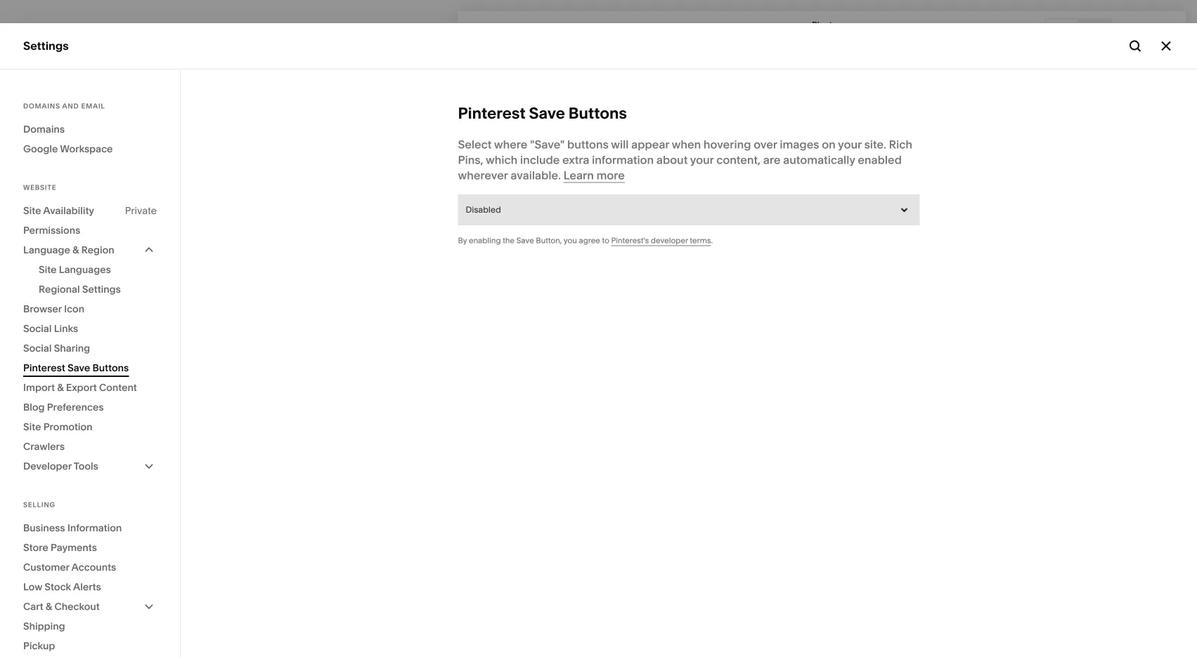 Task type: locate. For each thing, give the bounding box(es) containing it.
settings up business
[[23, 501, 67, 515]]

2 vertical spatial save
[[68, 362, 90, 374]]

save
[[529, 104, 565, 123], [516, 236, 534, 246], [68, 362, 90, 374]]

& inside "link"
[[57, 382, 64, 394]]

1 selling from the top
[[23, 112, 60, 126]]

pinterest up select
[[458, 104, 526, 123]]

site languages
[[39, 264, 111, 276]]

settings down site languages link
[[82, 284, 121, 296]]

&
[[72, 244, 79, 256], [57, 382, 64, 394], [46, 601, 52, 613]]

buttons up content
[[92, 362, 129, 374]]

0 horizontal spatial &
[[46, 601, 52, 613]]

social sharing
[[23, 343, 90, 355]]

selling down domains and email
[[23, 112, 60, 126]]

low stock alerts
[[23, 582, 101, 594]]

2 vertical spatial &
[[46, 601, 52, 613]]

1 vertical spatial website
[[23, 183, 56, 192]]

0 vertical spatial social
[[23, 323, 52, 335]]

your down when
[[690, 153, 714, 167]]

crawlers
[[23, 441, 65, 453]]

promotion
[[43, 421, 93, 433]]

google
[[23, 143, 58, 155]]

domains left and
[[23, 102, 60, 110]]

pinterest save buttons down the sharing
[[23, 362, 129, 374]]

shipping
[[23, 621, 65, 633]]

export
[[66, 382, 97, 394]]

browser icon link
[[23, 299, 157, 319]]

pinterest up import
[[23, 362, 65, 374]]

import & export content link
[[23, 378, 157, 398]]

0 vertical spatial your
[[838, 138, 862, 151]]

about
[[656, 153, 688, 167]]

0 vertical spatial &
[[72, 244, 79, 256]]

0 vertical spatial pinterest
[[458, 104, 526, 123]]

domains up marketing
[[23, 123, 65, 135]]

accounts
[[71, 562, 116, 574]]

social links link
[[23, 319, 157, 339]]

settings up domains and email
[[23, 39, 69, 53]]

site inside site promotion "link"
[[23, 421, 41, 433]]

2 selling from the top
[[23, 501, 56, 510]]

social
[[23, 323, 52, 335], [23, 343, 52, 355]]

will
[[611, 138, 629, 151]]

developer
[[651, 236, 688, 246]]

your right on
[[838, 138, 862, 151]]

are
[[763, 153, 781, 167]]

extra
[[562, 153, 589, 167]]

private
[[125, 205, 157, 217]]

1 vertical spatial save
[[516, 236, 534, 246]]

0 vertical spatial domains
[[23, 102, 60, 110]]

& up site languages
[[72, 244, 79, 256]]

john smith
[[56, 572, 101, 582]]

permissions
[[23, 225, 80, 237]]

low
[[23, 582, 42, 594]]

0 vertical spatial website
[[23, 87, 67, 101]]

language & region
[[23, 244, 114, 256]]

0 vertical spatial site
[[23, 205, 41, 217]]

& for cart
[[46, 601, 52, 613]]

which
[[486, 153, 518, 167]]

pinterest save buttons
[[458, 104, 627, 123], [23, 362, 129, 374]]

developer tools button
[[23, 457, 157, 477]]

1 horizontal spatial buttons
[[568, 104, 627, 123]]

1 vertical spatial settings
[[82, 284, 121, 296]]

language
[[23, 244, 70, 256]]

learn more
[[564, 169, 625, 182]]

save up import & export content
[[68, 362, 90, 374]]

2 domains from the top
[[23, 123, 65, 135]]

pinterest save buttons up the "save"
[[458, 104, 627, 123]]

pinterest's developer terms link
[[611, 236, 711, 246]]

developer tools link
[[23, 457, 157, 477]]

social links
[[23, 323, 78, 335]]

1 vertical spatial buttons
[[92, 362, 129, 374]]

0 horizontal spatial your
[[690, 153, 714, 167]]

regional
[[39, 284, 80, 296]]

0 horizontal spatial buttons
[[92, 362, 129, 374]]

alerts
[[73, 582, 101, 594]]

low stock alerts link
[[23, 578, 157, 598]]

social down social links
[[23, 343, 52, 355]]

& up blog preferences
[[57, 382, 64, 394]]

to
[[602, 236, 609, 246]]

1 vertical spatial site
[[39, 264, 57, 276]]

buttons
[[568, 104, 627, 123], [92, 362, 129, 374]]

site down analytics
[[23, 205, 41, 217]]

tab list
[[1046, 19, 1111, 42]]

1 vertical spatial &
[[57, 382, 64, 394]]

1 horizontal spatial pinterest save buttons
[[458, 104, 627, 123]]

pinterest
[[458, 104, 526, 123], [23, 362, 65, 374]]

where
[[494, 138, 527, 151]]

permissions link
[[23, 221, 157, 240]]

domains
[[23, 102, 60, 110], [23, 123, 65, 135]]

pinterest save buttons link
[[23, 359, 157, 378]]

2 social from the top
[[23, 343, 52, 355]]

icon
[[64, 303, 84, 315]]

the
[[503, 236, 515, 246]]

and
[[62, 102, 79, 110]]

buttons up buttons
[[568, 104, 627, 123]]

website
[[23, 87, 67, 101], [23, 183, 56, 192]]

scheduling link
[[23, 211, 156, 228]]

1 social from the top
[[23, 323, 52, 335]]

save right the
[[516, 236, 534, 246]]

language & region button
[[23, 240, 157, 260]]

0 vertical spatial save
[[529, 104, 565, 123]]

select where "save" buttons will appear when hovering over images on your site. rich pins, which include extra information about your content, are automatically enabled wherever available.
[[458, 138, 912, 182]]

& right cart
[[46, 601, 52, 613]]

0 vertical spatial buttons
[[568, 104, 627, 123]]

settings link
[[23, 500, 156, 517]]

cart & checkout
[[23, 601, 100, 613]]

blog preferences
[[23, 402, 104, 414]]

0 vertical spatial selling
[[23, 112, 60, 126]]

row group
[[180, 108, 458, 658]]

pickup link
[[23, 637, 157, 657]]

0 horizontal spatial pinterest save buttons
[[23, 362, 129, 374]]

0 horizontal spatial pinterest
[[23, 362, 65, 374]]

site inside site languages link
[[39, 264, 57, 276]]

rich
[[889, 138, 912, 151]]

developer
[[23, 461, 72, 473]]

social for social links
[[23, 323, 52, 335]]

region
[[81, 244, 114, 256]]

.
[[711, 236, 713, 246]]

website up the site availability
[[23, 183, 56, 192]]

available.
[[511, 169, 561, 182]]

2 horizontal spatial &
[[72, 244, 79, 256]]

2 vertical spatial site
[[23, 421, 41, 433]]

business information link
[[23, 519, 157, 538]]

"save"
[[530, 138, 565, 151]]

stock
[[45, 582, 71, 594]]

1 vertical spatial social
[[23, 343, 52, 355]]

sharing
[[54, 343, 90, 355]]

1 vertical spatial selling
[[23, 501, 56, 510]]

website up domains and email
[[23, 87, 67, 101]]

pickup
[[23, 641, 55, 653]]

marketing
[[23, 137, 78, 151]]

site down blog
[[23, 421, 41, 433]]

by
[[458, 236, 467, 246]]

1 horizontal spatial your
[[838, 138, 862, 151]]

1 domains from the top
[[23, 102, 60, 110]]

import
[[23, 382, 55, 394]]

selling up business
[[23, 501, 56, 510]]

store payments
[[23, 542, 97, 554]]

selling link
[[23, 111, 156, 128]]

customer
[[23, 562, 69, 574]]

more
[[597, 169, 625, 182]]

site down language
[[39, 264, 57, 276]]

links
[[54, 323, 78, 335]]

regional settings
[[39, 284, 121, 296]]

1 vertical spatial domains
[[23, 123, 65, 135]]

you
[[564, 236, 577, 246]]

1 horizontal spatial &
[[57, 382, 64, 394]]

social down browser on the left of the page
[[23, 323, 52, 335]]

save inside pinterest save buttons link
[[68, 362, 90, 374]]

analytics
[[23, 187, 73, 201]]

save up the "save"
[[529, 104, 565, 123]]

1 vertical spatial pinterest save buttons
[[23, 362, 129, 374]]



Task type: vqa. For each thing, say whether or not it's contained in the screenshot.
PHYSICAL
no



Task type: describe. For each thing, give the bounding box(es) containing it.
site for site promotion
[[23, 421, 41, 433]]

regional settings link
[[39, 280, 157, 299]]

appear
[[631, 138, 669, 151]]

site promotion
[[23, 421, 93, 433]]

help
[[23, 526, 48, 540]]

site for site languages
[[39, 264, 57, 276]]

information
[[67, 523, 122, 535]]

& for language
[[72, 244, 79, 256]]

2 vertical spatial settings
[[23, 501, 67, 515]]

john
[[56, 572, 76, 582]]

disabled
[[466, 205, 501, 215]]

store payments link
[[23, 538, 157, 558]]

social for social sharing
[[23, 343, 52, 355]]

customer accounts
[[23, 562, 116, 574]]

email
[[81, 102, 105, 110]]

developer tools
[[23, 461, 98, 473]]

agree
[[579, 236, 600, 246]]

1 website from the top
[[23, 87, 67, 101]]

buttons inside pinterest save buttons link
[[92, 362, 129, 374]]

help link
[[23, 525, 48, 541]]

import & export content
[[23, 382, 137, 394]]

select
[[458, 138, 492, 151]]

analytics link
[[23, 186, 156, 203]]

marketing link
[[23, 136, 156, 153]]

domains and email
[[23, 102, 105, 110]]

blog
[[23, 402, 45, 414]]

site availability
[[23, 205, 94, 217]]

0 vertical spatial settings
[[23, 39, 69, 53]]

0 vertical spatial pinterest save buttons
[[458, 104, 627, 123]]

site.
[[864, 138, 886, 151]]

john smith button
[[21, 569, 156, 596]]

learn more link
[[564, 169, 625, 183]]

2 website from the top
[[23, 183, 56, 192]]

pins,
[[458, 153, 483, 167]]

google workspace
[[23, 143, 113, 155]]

cart & checkout button
[[23, 598, 157, 617]]

hovering
[[704, 138, 751, 151]]

domains for domains and email
[[23, 102, 60, 110]]

website link
[[23, 86, 156, 103]]

images
[[780, 138, 819, 151]]

content,
[[716, 153, 761, 167]]

availability
[[43, 205, 94, 217]]

domains for domains
[[23, 123, 65, 135]]

over
[[754, 138, 777, 151]]

1 horizontal spatial pinterest
[[458, 104, 526, 123]]

browser icon
[[23, 303, 84, 315]]

scheduling
[[23, 212, 84, 226]]

business
[[23, 523, 65, 535]]

information
[[592, 153, 654, 167]]

crawlers link
[[23, 437, 157, 457]]

& for import
[[57, 382, 64, 394]]

languages
[[59, 264, 111, 276]]

site languages link
[[39, 260, 157, 280]]

workspace
[[60, 143, 113, 155]]

enabling
[[469, 236, 501, 246]]

by enabling the save button, you agree to pinterest's developer terms .
[[458, 236, 713, 246]]

terms
[[690, 236, 711, 246]]

enabled
[[858, 153, 902, 167]]

checkout
[[54, 601, 100, 613]]

button,
[[536, 236, 562, 246]]

1 vertical spatial your
[[690, 153, 714, 167]]

tools
[[74, 461, 98, 473]]

blog preferences link
[[23, 398, 157, 418]]

cart
[[23, 601, 43, 613]]

site for site availability
[[23, 205, 41, 217]]

domains link
[[23, 120, 157, 139]]

wherever
[[458, 169, 508, 182]]

customer accounts link
[[23, 558, 157, 578]]

content
[[99, 382, 137, 394]]

1 vertical spatial pinterest
[[23, 362, 65, 374]]

language & region link
[[23, 240, 157, 260]]

store
[[23, 542, 48, 554]]

buttons
[[567, 138, 609, 151]]

site promotion link
[[23, 418, 157, 437]]

on
[[822, 138, 836, 151]]



